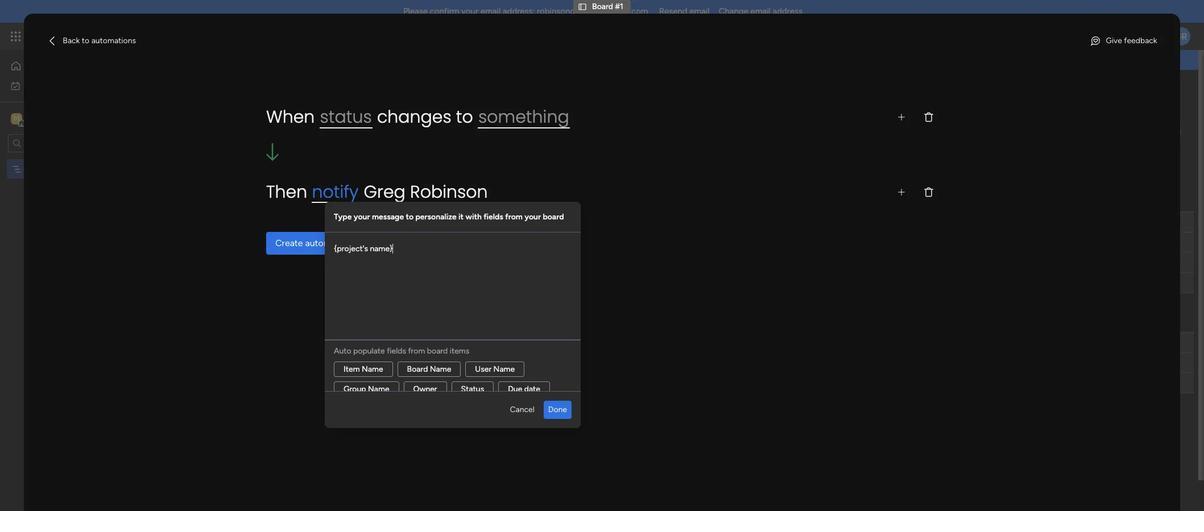 Task type: locate. For each thing, give the bounding box(es) containing it.
assign
[[276, 106, 300, 116]]

2 vertical spatial date
[[525, 385, 541, 394]]

where
[[443, 106, 465, 116]]

change email address link
[[719, 6, 803, 17]]

1 vertical spatial due date
[[487, 338, 519, 347]]

1 due date field from the top
[[484, 216, 522, 229]]

fields right with
[[484, 212, 504, 222]]

1 vertical spatial owner field
[[411, 337, 441, 349]]

due date for column information image
[[487, 217, 519, 227]]

due
[[487, 217, 501, 227], [487, 338, 501, 347], [508, 385, 523, 394]]

0 vertical spatial work
[[92, 30, 112, 43]]

1 vertical spatial board
[[27, 164, 48, 174]]

your
[[462, 6, 479, 17], [467, 106, 483, 116], [354, 212, 370, 222], [525, 212, 541, 222]]

0 vertical spatial board #1
[[593, 2, 624, 11]]

board
[[543, 212, 564, 222], [427, 347, 448, 356]]

2 vertical spatial to
[[406, 212, 414, 222]]

add view image
[[328, 127, 333, 136]]

1 horizontal spatial fields
[[484, 212, 504, 222]]

column information image
[[527, 218, 536, 227]]

calendar
[[281, 126, 313, 136]]

0 horizontal spatial board
[[27, 164, 48, 174]]

2 horizontal spatial email
[[751, 6, 771, 17]]

to something
[[456, 105, 570, 129]]

resend email
[[659, 6, 710, 17]]

board
[[593, 2, 614, 11], [27, 164, 48, 174], [407, 365, 428, 375]]

0 vertical spatial due date
[[487, 217, 519, 227]]

name right 'group'
[[368, 385, 390, 394]]

0 vertical spatial from
[[506, 212, 523, 222]]

change email address
[[719, 6, 803, 17]]

2 priority field from the top
[[567, 337, 598, 349]]

0 horizontal spatial email
[[481, 6, 501, 17]]

board up board name
[[427, 347, 448, 356]]

due right with
[[487, 217, 501, 227]]

fields right populate
[[387, 347, 406, 356]]

notify
[[312, 180, 359, 205]]

give feedback button
[[1086, 32, 1163, 50]]

when status changes
[[266, 105, 452, 129]]

workspace
[[48, 113, 93, 124]]

1 horizontal spatial of
[[433, 106, 441, 116]]

0 vertical spatial board
[[543, 212, 564, 222]]

23
[[507, 239, 515, 247]]

2 horizontal spatial to
[[456, 105, 473, 129]]

due date field up user name
[[484, 337, 522, 349]]

help image
[[1133, 31, 1145, 42]]

robinsongreg175@gmail.com
[[537, 6, 649, 17]]

priority field up "medium"
[[567, 216, 598, 229]]

due date
[[487, 217, 519, 227], [487, 338, 519, 347], [508, 385, 541, 394]]

2 due date field from the top
[[484, 337, 522, 349]]

name down populate
[[362, 365, 383, 375]]

0 vertical spatial owner
[[414, 217, 438, 227]]

date up cancel
[[525, 385, 541, 394]]

1 vertical spatial priority
[[570, 338, 595, 347]]

group
[[344, 385, 366, 394]]

0 vertical spatial date
[[503, 217, 519, 227]]

workspace image
[[11, 112, 22, 125]]

due date up user name
[[487, 338, 519, 347]]

priority up "medium"
[[570, 217, 595, 227]]

give feedback link
[[1086, 32, 1163, 50]]

email for resend email
[[690, 6, 710, 17]]

0 vertical spatial board
[[593, 2, 614, 11]]

work
[[92, 30, 112, 43], [38, 81, 55, 90]]

0 vertical spatial due date field
[[484, 216, 522, 229]]

1 vertical spatial work
[[38, 81, 55, 90]]

0 vertical spatial priority field
[[567, 216, 598, 229]]

work right my on the left of the page
[[38, 81, 55, 90]]

priority right column information icon
[[570, 338, 595, 347]]

to inside button
[[82, 36, 89, 45]]

#1
[[615, 2, 624, 11], [50, 164, 58, 174]]

personalize
[[416, 212, 457, 222]]

owner down board name
[[414, 385, 437, 394]]

0 horizontal spatial board #1
[[27, 164, 58, 174]]

email
[[481, 6, 501, 17], [690, 6, 710, 17], [751, 6, 771, 17]]

date
[[503, 217, 519, 227], [503, 338, 519, 347], [525, 385, 541, 394]]

done
[[549, 405, 567, 415]]

2 horizontal spatial board
[[593, 2, 614, 11]]

set
[[332, 106, 343, 116]]

1 horizontal spatial email
[[690, 6, 710, 17]]

2 vertical spatial board
[[407, 365, 428, 375]]

1 vertical spatial from
[[408, 347, 425, 356]]

timelines
[[345, 106, 377, 116]]

monday
[[51, 30, 90, 43]]

management
[[115, 30, 177, 43]]

from left column information image
[[506, 212, 523, 222]]

due date up "nov 23"
[[487, 217, 519, 227]]

search everything image
[[1108, 31, 1120, 42]]

greg robinson image
[[1173, 27, 1191, 46]]

0 vertical spatial fields
[[484, 212, 504, 222]]

owner field up board name
[[411, 337, 441, 349]]

email for change email address
[[751, 6, 771, 17]]

0 horizontal spatial of
[[237, 106, 245, 116]]

of right track on the left top
[[433, 106, 441, 116]]

to left project
[[456, 105, 473, 129]]

1 vertical spatial board #1
[[27, 164, 58, 174]]

keep
[[394, 106, 411, 116]]

greg robinson
[[364, 180, 488, 205]]

to
[[82, 36, 89, 45], [456, 105, 473, 129], [406, 212, 414, 222]]

board right column information image
[[543, 212, 564, 222]]

date left column information image
[[503, 217, 519, 227]]

give feedback
[[1107, 36, 1158, 45]]

due for due date field corresponding to column information image
[[487, 217, 501, 227]]

1 of from the left
[[237, 106, 245, 116]]

priority field right column information icon
[[567, 337, 598, 349]]

0 vertical spatial to
[[82, 36, 89, 45]]

from up board name
[[408, 347, 425, 356]]

items
[[450, 347, 470, 356]]

due date field for column information icon
[[484, 337, 522, 349]]

priority
[[570, 217, 595, 227], [570, 338, 595, 347]]

0 vertical spatial priority
[[570, 217, 595, 227]]

owner
[[414, 217, 438, 227], [414, 338, 438, 347], [414, 385, 437, 394]]

1 vertical spatial due date field
[[484, 337, 522, 349]]

1 horizontal spatial board
[[543, 212, 564, 222]]

0 horizontal spatial fields
[[387, 347, 406, 356]]

0 horizontal spatial to
[[82, 36, 89, 45]]

1 priority from the top
[[570, 217, 595, 227]]

changes
[[377, 105, 452, 129]]

then notify
[[266, 180, 359, 205]]

fields
[[484, 212, 504, 222], [387, 347, 406, 356]]

due for column information icon due date field
[[487, 338, 501, 347]]

status
[[320, 105, 372, 129]]

to right 'message'
[[406, 212, 414, 222]]

due up user name
[[487, 338, 501, 347]]

apps image
[[1080, 31, 1092, 42]]

1 vertical spatial due
[[487, 338, 501, 347]]

option
[[0, 159, 145, 161]]

1 vertical spatial priority field
[[567, 337, 598, 349]]

board inside list box
[[27, 164, 48, 174]]

of right type
[[237, 106, 245, 116]]

automations
[[91, 36, 136, 45]]

2 email from the left
[[690, 6, 710, 17]]

owner for 1st owner field from the top of the page
[[414, 217, 438, 227]]

1 horizontal spatial #1
[[615, 2, 624, 11]]

3 email from the left
[[751, 6, 771, 17]]

email left address:
[[481, 6, 501, 17]]

address:
[[503, 6, 535, 17]]

to right back
[[82, 36, 89, 45]]

owner up board name
[[414, 338, 438, 347]]

1 vertical spatial #1
[[50, 164, 58, 174]]

#1 down the search in workspace field
[[50, 164, 58, 174]]

item name
[[344, 365, 383, 375]]

home button
[[7, 57, 122, 75]]

Owner field
[[411, 216, 441, 229], [411, 337, 441, 349]]

0 horizontal spatial board
[[427, 347, 448, 356]]

populate
[[354, 347, 385, 356]]

1 vertical spatial fields
[[387, 347, 406, 356]]

please
[[404, 6, 428, 17]]

1 horizontal spatial board #1
[[593, 2, 624, 11]]

owner field down greg robinson
[[411, 216, 441, 229]]

1 horizontal spatial work
[[92, 30, 112, 43]]

of
[[237, 106, 245, 116], [433, 106, 441, 116]]

workspace selection element
[[11, 112, 95, 127]]

ai
[[268, 157, 276, 166]]

0 vertical spatial due
[[487, 217, 501, 227]]

2 priority from the top
[[570, 338, 595, 347]]

owners,
[[302, 106, 330, 116]]

board #1
[[593, 2, 624, 11], [27, 164, 58, 174]]

#1 left resend
[[615, 2, 624, 11]]

create
[[275, 238, 303, 249]]

2 vertical spatial due
[[508, 385, 523, 394]]

0 vertical spatial owner field
[[411, 216, 441, 229]]

0 horizontal spatial #1
[[50, 164, 58, 174]]

due date up cancel
[[508, 385, 541, 394]]

nov 23
[[491, 239, 515, 247]]

due up cancel
[[508, 385, 523, 394]]

work inside the my work "button"
[[38, 81, 55, 90]]

work right back
[[92, 30, 112, 43]]

email right resend
[[690, 6, 710, 17]]

my
[[25, 81, 36, 90]]

date left column information icon
[[503, 338, 519, 347]]

address
[[773, 6, 803, 17]]

name right user
[[494, 365, 515, 375]]

0 horizontal spatial work
[[38, 81, 55, 90]]

confirm
[[430, 6, 460, 17]]

feedback
[[1125, 36, 1158, 45]]

date for column information icon
[[503, 338, 519, 347]]

cancel
[[510, 405, 535, 415]]

1 vertical spatial to
[[456, 105, 473, 129]]

1 vertical spatial owner
[[414, 338, 438, 347]]

Priority field
[[567, 216, 598, 229], [567, 337, 598, 349]]

email right 'change'
[[751, 6, 771, 17]]

name down the items
[[430, 365, 452, 375]]

create automation button
[[266, 232, 361, 255]]

due date field up "nov 23"
[[484, 216, 522, 229]]

Due date field
[[484, 216, 522, 229], [484, 337, 522, 349]]

owner down greg robinson
[[414, 217, 438, 227]]

name for user name
[[494, 365, 515, 375]]

1 vertical spatial date
[[503, 338, 519, 347]]



Task type: describe. For each thing, give the bounding box(es) containing it.
stands.
[[512, 106, 538, 116]]

something
[[479, 105, 570, 129]]

due date field for column information image
[[484, 216, 522, 229]]

project.
[[247, 106, 274, 116]]

1 vertical spatial board
[[427, 347, 448, 356]]

group name
[[344, 385, 390, 394]]

nov
[[491, 239, 505, 247]]

Search in workspace field
[[24, 137, 95, 150]]

it
[[459, 212, 464, 222]]

change
[[719, 6, 749, 17]]

any
[[204, 106, 217, 116]]

see more
[[519, 105, 553, 115]]

due date for column information icon
[[487, 338, 519, 347]]

name for group name
[[368, 385, 390, 394]]

work for monday
[[92, 30, 112, 43]]

more
[[535, 105, 553, 115]]

v2 expand column image
[[455, 213, 463, 223]]

user name
[[475, 365, 515, 375]]

automation
[[305, 238, 352, 249]]

track
[[413, 106, 431, 116]]

assistant
[[278, 157, 310, 166]]

2 vertical spatial owner
[[414, 385, 437, 394]]

my work
[[25, 81, 55, 90]]

manage any type of project. assign owners, set timelines and keep track of where your project stands.
[[174, 106, 538, 116]]

when
[[266, 105, 315, 129]]

type
[[219, 106, 235, 116]]

resend email link
[[659, 6, 710, 17]]

1 email from the left
[[481, 6, 501, 17]]

1 horizontal spatial to
[[406, 212, 414, 222]]

back to automations
[[63, 36, 136, 45]]

see
[[519, 105, 533, 115]]

with
[[466, 212, 482, 222]]

item
[[344, 365, 360, 375]]

date for column information image
[[503, 217, 519, 227]]

project
[[484, 106, 510, 116]]

greg
[[364, 180, 406, 205]]

2 vertical spatial due date
[[508, 385, 541, 394]]

then
[[266, 180, 308, 205]]

#1 inside list box
[[50, 164, 58, 174]]

back to automations button
[[42, 32, 141, 50]]

priority for first priority field from the top
[[570, 217, 595, 227]]

main
[[26, 113, 46, 124]]

see more link
[[518, 105, 554, 116]]

ai assistant
[[268, 157, 310, 166]]

main workspace
[[26, 113, 93, 124]]

name for board name
[[430, 365, 452, 375]]

board #1 list box
[[0, 157, 145, 332]]

type your message to personalize it with fields from your board
[[334, 212, 564, 222]]

ai assistant button
[[250, 153, 315, 171]]

manage
[[174, 106, 203, 116]]

message
[[372, 212, 404, 222]]

m
[[13, 114, 20, 123]]

medium
[[568, 238, 597, 248]]

user
[[475, 365, 492, 375]]

2 owner field from the top
[[411, 337, 441, 349]]

0 horizontal spatial from
[[408, 347, 425, 356]]

done button
[[544, 401, 572, 419]]

auto populate fields from board items
[[334, 347, 470, 356]]

monday work management
[[51, 30, 177, 43]]

v2 expand column image
[[455, 334, 463, 344]]

1 priority field from the top
[[567, 216, 598, 229]]

auto
[[334, 347, 352, 356]]

1 horizontal spatial from
[[506, 212, 523, 222]]

give
[[1107, 36, 1123, 45]]

please confirm your email address: robinsongreg175@gmail.com
[[404, 6, 649, 17]]

work for my
[[38, 81, 55, 90]]

resend
[[659, 6, 688, 17]]

owner for 2nd owner field from the top
[[414, 338, 438, 347]]

priority for 1st priority field from the bottom
[[570, 338, 595, 347]]

calendar button
[[272, 122, 321, 141]]

1 owner field from the top
[[411, 216, 441, 229]]

select product image
[[10, 31, 22, 42]]

back
[[63, 36, 80, 45]]

board name
[[407, 365, 452, 375]]

and
[[379, 106, 392, 116]]

1 horizontal spatial board
[[407, 365, 428, 375]]

my work button
[[7, 77, 122, 95]]

"Hey {item's assignee},
{item's name} is marked as {item's status}" text field
[[334, 242, 572, 327]]

cancel button
[[506, 401, 539, 419]]

0 vertical spatial #1
[[615, 2, 624, 11]]

board #1 inside "board #1" list box
[[27, 164, 58, 174]]

2 of from the left
[[433, 106, 441, 116]]

status
[[461, 385, 485, 394]]

type
[[334, 212, 352, 222]]

create automation
[[275, 238, 352, 249]]

name for item name
[[362, 365, 383, 375]]

home
[[26, 61, 48, 71]]

column information image
[[527, 338, 536, 347]]

robinson
[[410, 180, 488, 205]]



Task type: vqa. For each thing, say whether or not it's contained in the screenshot.
Board
yes



